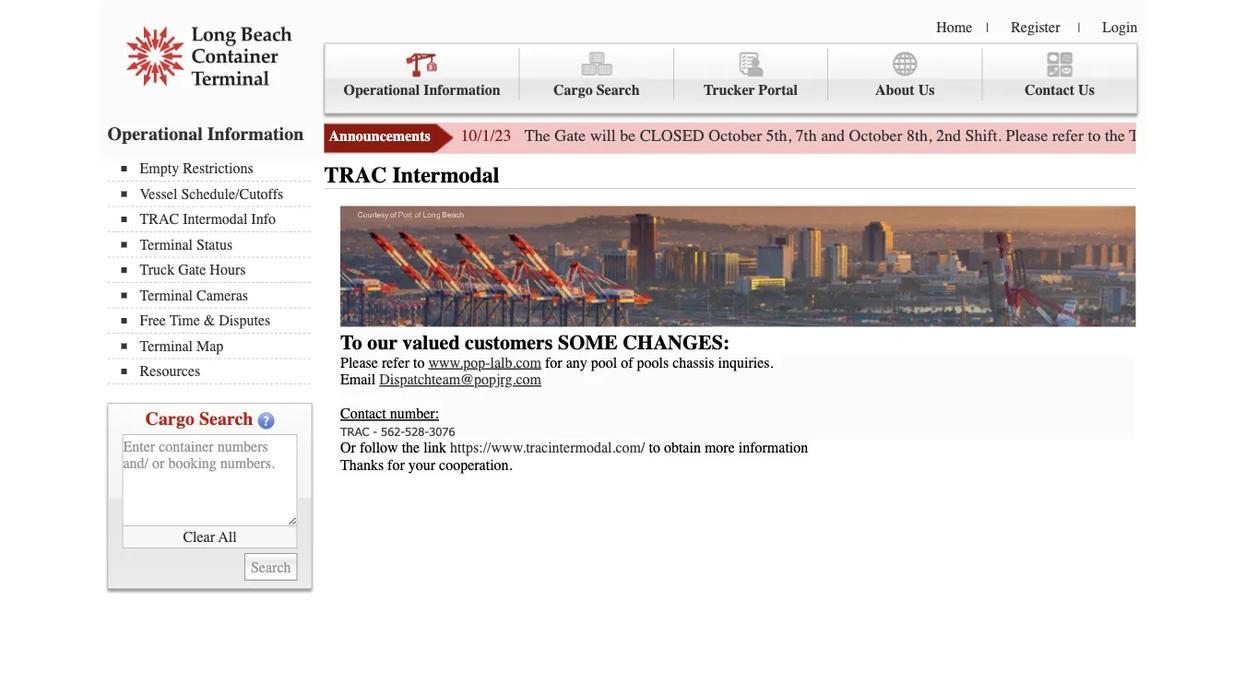 Task type: describe. For each thing, give the bounding box(es) containing it.
inquiries.
[[718, 354, 773, 371]]

about us link
[[828, 48, 983, 100]]

Enter container numbers and/ or booking numbers.  text field
[[122, 434, 297, 527]]

1 horizontal spatial the
[[1105, 126, 1125, 145]]

will
[[590, 126, 616, 145]]

cargo inside menu bar
[[553, 82, 593, 99]]

528-
[[405, 424, 429, 438]]

about
[[875, 82, 915, 99]]

empty restrictions vessel schedule/cutoffs trac intermodal info terminal status truck gate hours terminal cameras free time & disputes terminal map resources
[[140, 160, 283, 380]]

​​​​​​​​​​​​​​​​​​​to
[[340, 331, 362, 354]]

contact for contact us
[[1025, 82, 1075, 99]]

portal
[[758, 82, 798, 99]]

&
[[204, 312, 215, 329]]

terminal cameras link
[[121, 287, 310, 304]]

1 october from the left
[[708, 126, 762, 145]]

dispatchteam@popjrg.com
[[379, 371, 541, 388]]

clear all
[[183, 529, 237, 546]]

number:
[[390, 405, 439, 422]]

https://www.tracintermodal.com​ link
[[450, 439, 641, 457]]

intermodal inside empty restrictions vessel schedule/cutoffs trac intermodal info terminal status truck gate hours terminal cameras free time & disputes terminal map resources
[[183, 211, 248, 228]]

for inside trac - 562-528-3076​ or follow the link https://www.tracintermodal.com​ / to obtain more information thanks for your cooperation​.​
[[387, 457, 405, 474]]

2nd
[[936, 126, 961, 145]]

register
[[1011, 18, 1060, 36]]

truck gate hours link
[[121, 261, 310, 279]]

www.pop-lalb.com link
[[428, 354, 541, 371]]

link
[[424, 439, 446, 457]]

valued
[[402, 331, 460, 354]]

all
[[218, 529, 237, 546]]

and
[[821, 126, 845, 145]]

10/1/23 the gate will be closed october 5th, 7th and october 8th, 2nd shift. please refer to the truck gate hours
[[461, 126, 1245, 145]]

our
[[367, 331, 397, 354]]

more
[[705, 439, 735, 457]]

chassis
[[673, 354, 714, 371]]

1 horizontal spatial truck
[[1129, 126, 1168, 145]]

menu bar containing empty restrictions
[[107, 158, 320, 385]]

info
[[251, 211, 276, 228]]

0 horizontal spatial operational
[[107, 123, 203, 144]]

customers
[[465, 331, 553, 354]]

gate inside empty restrictions vessel schedule/cutoffs trac intermodal info terminal status truck gate hours terminal cameras free time & disputes terminal map resources
[[178, 261, 206, 279]]

trac for trac - 562-528-3076​ or follow the link https://www.tracintermodal.com​ / to obtain more information thanks for your cooperation​.​
[[340, 424, 369, 438]]

resources link
[[121, 363, 310, 380]]

resources
[[140, 363, 200, 380]]

2 horizontal spatial to
[[1088, 126, 1101, 145]]

login link
[[1102, 18, 1138, 36]]

clear
[[183, 529, 215, 546]]

2 october from the left
[[849, 126, 903, 145]]

home link
[[936, 18, 972, 36]]

clear all button
[[122, 527, 297, 549]]

operational information inside operational information link
[[344, 82, 501, 99]]

free
[[140, 312, 166, 329]]

terminal status link
[[121, 236, 310, 253]]

your
[[408, 457, 435, 474]]

/
[[641, 439, 645, 457]]

trac inside empty restrictions vessel schedule/cutoffs trac intermodal info terminal status truck gate hours terminal cameras free time & disputes terminal map resources
[[140, 211, 179, 228]]

about us
[[875, 82, 935, 99]]

contact for contact number:
[[340, 405, 386, 422]]

be
[[620, 126, 636, 145]]

announcements
[[329, 128, 430, 145]]

-
[[373, 424, 377, 438]]

trac intermodal info link
[[121, 211, 310, 228]]

dispatchteam@popjrg.com link
[[379, 371, 541, 388]]

vessel schedule/cutoffs link
[[121, 185, 310, 202]]

1 horizontal spatial hours
[[1208, 126, 1245, 145]]

10/1/23
[[461, 126, 511, 145]]

contact us
[[1025, 82, 1095, 99]]

trucker portal link
[[674, 48, 828, 100]]

map
[[196, 338, 224, 355]]

3076​
[[429, 424, 455, 438]]

or
[[340, 439, 356, 457]]

closed
[[640, 126, 704, 145]]

empty
[[140, 160, 179, 177]]

obtain
[[664, 439, 701, 457]]

5th,
[[766, 126, 791, 145]]

vessel
[[140, 185, 177, 202]]

​​​​​​​​​​​​​​​​​​​to our valued customers  some changes: please refer to www.pop-lalb.com for any pool of pools chassis inquiries.
[[340, 331, 773, 371]]

trac intermodal
[[324, 163, 499, 188]]

1 horizontal spatial search
[[596, 82, 640, 99]]

hours inside empty restrictions vessel schedule/cutoffs trac intermodal info terminal status truck gate hours terminal cameras free time & disputes terminal map resources
[[210, 261, 246, 279]]



Task type: locate. For each thing, give the bounding box(es) containing it.
time
[[170, 312, 200, 329]]

truck inside empty restrictions vessel schedule/cutoffs trac intermodal info terminal status truck gate hours terminal cameras free time & disputes terminal map resources
[[140, 261, 174, 279]]

0 horizontal spatial information
[[207, 123, 304, 144]]

pools
[[637, 354, 669, 371]]

trac up or at the bottom
[[340, 424, 369, 438]]

cargo down resources at the left bottom of the page
[[145, 409, 195, 430]]

refer right email
[[382, 354, 410, 371]]

to inside trac - 562-528-3076​ or follow the link https://www.tracintermodal.com​ / to obtain more information thanks for your cooperation​.​
[[649, 439, 660, 457]]

1 vertical spatial to
[[413, 354, 425, 371]]

1 horizontal spatial contact
[[1025, 82, 1075, 99]]

of
[[621, 354, 633, 371]]

for left any
[[545, 354, 562, 371]]

information up restrictions
[[207, 123, 304, 144]]

contact up -
[[340, 405, 386, 422]]

0 horizontal spatial to
[[413, 354, 425, 371]]

shift.
[[965, 126, 1002, 145]]

pool
[[591, 354, 617, 371]]

trac for trac intermodal
[[324, 163, 387, 188]]

information
[[739, 439, 808, 457]]

0 vertical spatial cargo search
[[553, 82, 640, 99]]

login
[[1102, 18, 1138, 36]]

1 vertical spatial operational
[[107, 123, 203, 144]]

0 horizontal spatial the
[[402, 439, 420, 457]]

1 vertical spatial operational information
[[107, 123, 304, 144]]

0 horizontal spatial contact
[[340, 405, 386, 422]]

3 terminal from the top
[[140, 338, 193, 355]]

0 vertical spatial truck
[[1129, 126, 1168, 145]]

intermodal down 10/1/23
[[392, 163, 499, 188]]

562-
[[381, 424, 405, 438]]

1 vertical spatial contact
[[340, 405, 386, 422]]

for
[[545, 354, 562, 371], [387, 457, 405, 474]]

1 horizontal spatial intermodal
[[392, 163, 499, 188]]

cargo search
[[553, 82, 640, 99], [145, 409, 253, 430]]

terminal up resources at the left bottom of the page
[[140, 338, 193, 355]]

for inside ​​​​​​​​​​​​​​​​​​​to our valued customers  some changes: please refer to www.pop-lalb.com for any pool of pools chassis inquiries.
[[545, 354, 562, 371]]

trucker
[[704, 82, 755, 99]]

terminal up the "free"
[[140, 287, 193, 304]]

2 us from the left
[[1078, 82, 1095, 99]]

search
[[596, 82, 640, 99], [199, 409, 253, 430]]

0 horizontal spatial menu bar
[[107, 158, 320, 385]]

0 vertical spatial the
[[1105, 126, 1125, 145]]

to inside ​​​​​​​​​​​​​​​​​​​to our valued customers  some changes: please refer to www.pop-lalb.com for any pool of pools chassis inquiries.
[[413, 354, 425, 371]]

please up contact number:
[[340, 354, 378, 371]]

trac inside trac - 562-528-3076​ or follow the link https://www.tracintermodal.com​ / to obtain more information thanks for your cooperation​.​
[[340, 424, 369, 438]]

for left your
[[387, 457, 405, 474]]

trucker portal
[[704, 82, 798, 99]]

1 horizontal spatial operational
[[344, 82, 420, 99]]

0 vertical spatial trac
[[324, 163, 387, 188]]

to right "/"
[[649, 439, 660, 457]]

the down the contact us 'link' at the top of page
[[1105, 126, 1125, 145]]

1 vertical spatial cargo
[[145, 409, 195, 430]]

0 vertical spatial refer
[[1052, 126, 1084, 145]]

0 horizontal spatial october
[[708, 126, 762, 145]]

us inside 'link'
[[1078, 82, 1095, 99]]

1 vertical spatial for
[[387, 457, 405, 474]]

trac down 'vessel'
[[140, 211, 179, 228]]

free time & disputes link
[[121, 312, 310, 329]]

1 vertical spatial the
[[402, 439, 420, 457]]

any
[[566, 354, 587, 371]]

0 horizontal spatial search
[[199, 409, 253, 430]]

disputes
[[219, 312, 271, 329]]

home
[[936, 18, 972, 36]]

october
[[708, 126, 762, 145], [849, 126, 903, 145]]

1 vertical spatial terminal
[[140, 287, 193, 304]]

email
[[340, 371, 376, 388]]

operational information up empty restrictions "link"
[[107, 123, 304, 144]]

please right 'shift.'
[[1006, 126, 1048, 145]]

some
[[558, 331, 618, 354]]

1 horizontal spatial cargo search
[[553, 82, 640, 99]]

refer inside ​​​​​​​​​​​​​​​​​​​to our valued customers  some changes: please refer to www.pop-lalb.com for any pool of pools chassis inquiries.
[[382, 354, 410, 371]]

cargo
[[553, 82, 593, 99], [145, 409, 195, 430]]

0 horizontal spatial cargo search
[[145, 409, 253, 430]]

1 horizontal spatial for
[[545, 354, 562, 371]]

2 horizontal spatial gate
[[1172, 126, 1204, 145]]

please
[[1006, 126, 1048, 145], [340, 354, 378, 371]]

0 vertical spatial contact
[[1025, 82, 1075, 99]]

refer down contact us
[[1052, 126, 1084, 145]]

the
[[525, 126, 550, 145]]

trac - 562-528-3076​ or follow the link https://www.tracintermodal.com​ / to obtain more information thanks for your cooperation​.​
[[340, 424, 808, 474]]

operational inside menu bar
[[344, 82, 420, 99]]

0 horizontal spatial truck
[[140, 261, 174, 279]]

1 horizontal spatial information
[[423, 82, 501, 99]]

october left 5th,
[[708, 126, 762, 145]]

to down contact us
[[1088, 126, 1101, 145]]

the inside trac - 562-528-3076​ or follow the link https://www.tracintermodal.com​ / to obtain more information thanks for your cooperation​.​
[[402, 439, 420, 457]]

1 vertical spatial cargo search
[[145, 409, 253, 430]]

us for contact us
[[1078, 82, 1095, 99]]

8th,
[[907, 126, 932, 145]]

to
[[1088, 126, 1101, 145], [413, 354, 425, 371], [649, 439, 660, 457]]

2 | from the left
[[1078, 20, 1080, 35]]

1 vertical spatial refer
[[382, 354, 410, 371]]

1 vertical spatial information
[[207, 123, 304, 144]]

information up 10/1/23
[[423, 82, 501, 99]]

0 vertical spatial operational information
[[344, 82, 501, 99]]

information
[[423, 82, 501, 99], [207, 123, 304, 144]]

cargo search down resources link
[[145, 409, 253, 430]]

contact
[[1025, 82, 1075, 99], [340, 405, 386, 422]]

1 vertical spatial menu bar
[[107, 158, 320, 385]]

1 horizontal spatial menu bar
[[324, 43, 1138, 114]]

cargo up will
[[553, 82, 593, 99]]

search down resources link
[[199, 409, 253, 430]]

|
[[986, 20, 989, 35], [1078, 20, 1080, 35]]

2 terminal from the top
[[140, 287, 193, 304]]

1 horizontal spatial |
[[1078, 20, 1080, 35]]

empty restrictions link
[[121, 160, 310, 177]]

restrictions
[[183, 160, 253, 177]]

| left login link
[[1078, 20, 1080, 35]]

2 vertical spatial terminal
[[140, 338, 193, 355]]

https://www.tracintermodal.com​
[[450, 439, 641, 457]]

2 vertical spatial to
[[649, 439, 660, 457]]

0 horizontal spatial operational information
[[107, 123, 304, 144]]

0 vertical spatial please
[[1006, 126, 1048, 145]]

trac down announcements
[[324, 163, 387, 188]]

operational information
[[344, 82, 501, 99], [107, 123, 304, 144]]

0 horizontal spatial hours
[[210, 261, 246, 279]]

1 horizontal spatial us
[[1078, 82, 1095, 99]]

us for about us
[[918, 82, 935, 99]]

operational information up announcements
[[344, 82, 501, 99]]

terminal left the status
[[140, 236, 193, 253]]

email dispatchteam@popjrg.com
[[340, 371, 541, 388]]

operational information link
[[325, 48, 520, 100]]

0 vertical spatial cargo
[[553, 82, 593, 99]]

contact us link
[[983, 48, 1137, 100]]

changes:
[[623, 331, 730, 354]]

0 vertical spatial hours
[[1208, 126, 1245, 145]]

0 vertical spatial to
[[1088, 126, 1101, 145]]

0 vertical spatial intermodal
[[392, 163, 499, 188]]

intermodal up the status
[[183, 211, 248, 228]]

1 vertical spatial intermodal
[[183, 211, 248, 228]]

0 horizontal spatial us
[[918, 82, 935, 99]]

1 horizontal spatial gate
[[554, 126, 586, 145]]

the down 528-
[[402, 439, 420, 457]]

contact number:
[[340, 405, 439, 422]]

0 horizontal spatial |
[[986, 20, 989, 35]]

0 vertical spatial terminal
[[140, 236, 193, 253]]

terminal map link
[[121, 338, 310, 355]]

2 vertical spatial trac
[[340, 424, 369, 438]]

trac
[[324, 163, 387, 188], [140, 211, 179, 228], [340, 424, 369, 438]]

1 horizontal spatial operational information
[[344, 82, 501, 99]]

hours
[[1208, 126, 1245, 145], [210, 261, 246, 279]]

1 horizontal spatial cargo
[[553, 82, 593, 99]]

0 horizontal spatial gate
[[178, 261, 206, 279]]

0 horizontal spatial for
[[387, 457, 405, 474]]

follow
[[360, 439, 398, 457]]

cargo search inside cargo search link
[[553, 82, 640, 99]]

0 vertical spatial menu bar
[[324, 43, 1138, 114]]

0 horizontal spatial cargo
[[145, 409, 195, 430]]

schedule/cutoffs
[[181, 185, 283, 202]]

truck
[[1129, 126, 1168, 145], [140, 261, 174, 279]]

1 vertical spatial search
[[199, 409, 253, 430]]

operational
[[344, 82, 420, 99], [107, 123, 203, 144]]

menu bar containing operational information
[[324, 43, 1138, 114]]

cargo search link
[[520, 48, 674, 100]]

contact inside 'link'
[[1025, 82, 1075, 99]]

7th
[[796, 126, 817, 145]]

register link
[[1011, 18, 1060, 36]]

1 vertical spatial hours
[[210, 261, 246, 279]]

thanks
[[340, 457, 384, 474]]

1 horizontal spatial please
[[1006, 126, 1048, 145]]

menu bar
[[324, 43, 1138, 114], [107, 158, 320, 385]]

cameras
[[196, 287, 248, 304]]

0 vertical spatial information
[[423, 82, 501, 99]]

search up be
[[596, 82, 640, 99]]

0 vertical spatial for
[[545, 354, 562, 371]]

0 vertical spatial operational
[[344, 82, 420, 99]]

1 | from the left
[[986, 20, 989, 35]]

0 horizontal spatial refer
[[382, 354, 410, 371]]

1 vertical spatial trac
[[140, 211, 179, 228]]

cargo search up will
[[553, 82, 640, 99]]

1 vertical spatial please
[[340, 354, 378, 371]]

the
[[1105, 126, 1125, 145], [402, 439, 420, 457]]

1 horizontal spatial to
[[649, 439, 660, 457]]

operational up empty
[[107, 123, 203, 144]]

cooperation​.​
[[439, 457, 512, 474]]

1 us from the left
[[918, 82, 935, 99]]

1 horizontal spatial october
[[849, 126, 903, 145]]

to left www.pop-
[[413, 354, 425, 371]]

0 horizontal spatial intermodal
[[183, 211, 248, 228]]

please inside ​​​​​​​​​​​​​​​​​​​to our valued customers  some changes: please refer to www.pop-lalb.com for any pool of pools chassis inquiries.
[[340, 354, 378, 371]]

None submit
[[244, 553, 297, 581]]

lalb.com
[[490, 354, 541, 371]]

| right 'home' link
[[986, 20, 989, 35]]

1 vertical spatial truck
[[140, 261, 174, 279]]

0 vertical spatial search
[[596, 82, 640, 99]]

1 terminal from the top
[[140, 236, 193, 253]]

operational up announcements
[[344, 82, 420, 99]]

october right and in the right of the page
[[849, 126, 903, 145]]

1 horizontal spatial refer
[[1052, 126, 1084, 145]]

www.pop-
[[428, 354, 490, 371]]

contact down register
[[1025, 82, 1075, 99]]

status
[[196, 236, 233, 253]]

0 horizontal spatial please
[[340, 354, 378, 371]]



Task type: vqa. For each thing, say whether or not it's contained in the screenshot.
the Reserved.
no



